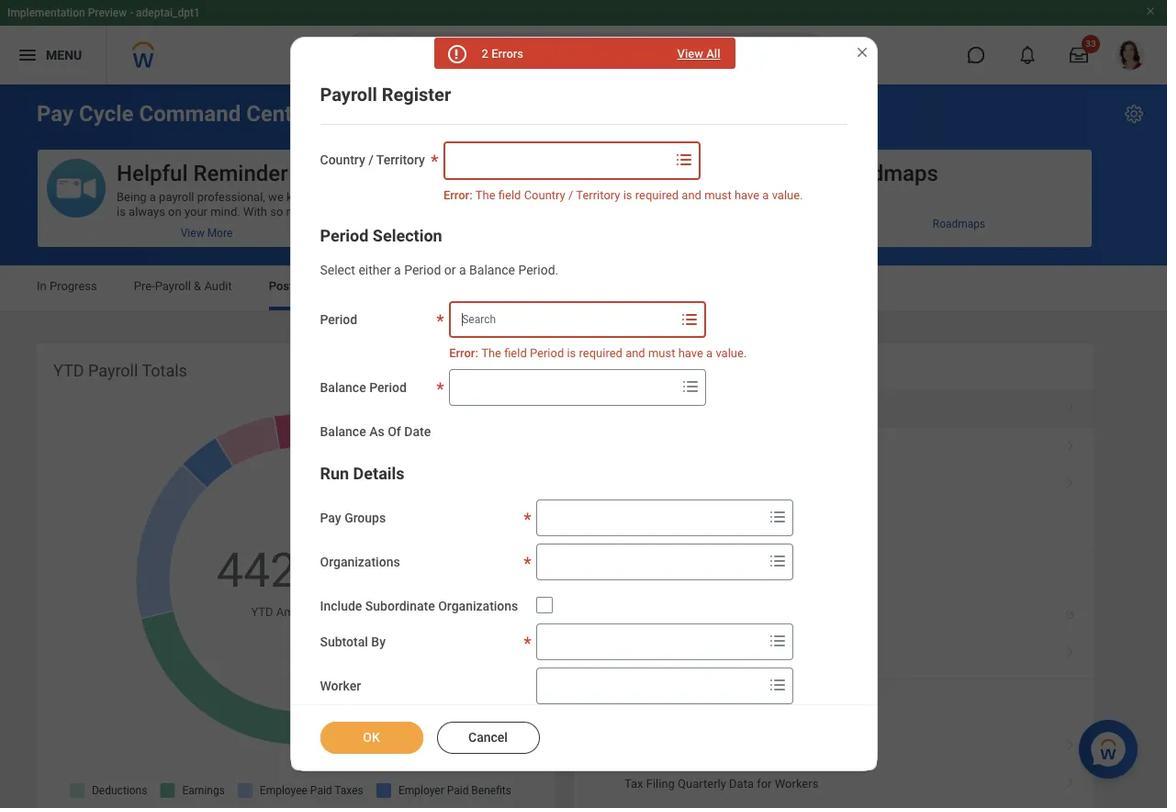 Task type: describe. For each thing, give the bounding box(es) containing it.
profile logan mcneil element
[[1105, 35, 1157, 75]]

payroll services
[[625, 568, 741, 588]]

payroll register inside dialog
[[320, 84, 451, 106]]

payroll down select
[[296, 279, 333, 293]]

tax filing
[[625, 699, 695, 718]]

in
[[37, 279, 47, 293]]

period.
[[519, 263, 559, 278]]

event
[[738, 647, 768, 661]]

chevron right image inside payroll register list
[[1059, 471, 1083, 490]]

1 horizontal spatial and
[[682, 188, 702, 202]]

balance period
[[320, 380, 407, 395]]

pay cycle command center
[[37, 101, 313, 127]]

(usd)
[[322, 605, 352, 619]]

error: the field period is required and must have a value.
[[450, 347, 747, 360]]

error: the field country / territory is required and must have a value.
[[444, 188, 804, 202]]

data
[[730, 777, 754, 791]]

442,505
[[217, 543, 387, 599]]

payroll up totals
[[155, 279, 191, 293]]

Period field
[[451, 303, 677, 336]]

services
[[679, 568, 741, 588]]

1 horizontal spatial country
[[524, 188, 566, 202]]

forms
[[720, 609, 754, 623]]

for
[[757, 777, 772, 791]]

details
[[353, 464, 405, 484]]

payroll register dialog
[[290, 37, 878, 809]]

selection
[[373, 226, 443, 246]]

Organizations field
[[538, 546, 764, 579]]

tax filing quarterly data for workers list
[[574, 727, 1094, 809]]

post
[[269, 279, 294, 293]]

442,505 button
[[217, 539, 390, 604]]

& for pre-payroll & audit
[[194, 279, 201, 293]]

payroll register list item
[[574, 390, 1094, 428]]

country / territory
[[320, 153, 425, 167]]

prompts image for groups
[[768, 507, 790, 529]]

implementation
[[7, 6, 85, 19]]

by
[[372, 635, 386, 650]]

prompts image for by
[[768, 630, 790, 652]]

configure this page image
[[1124, 103, 1146, 125]]

by
[[564, 205, 577, 219]]

ext link image
[[1065, 603, 1083, 621]]

in progress
[[37, 279, 97, 293]]

implementation preview -   adeptai_dpt1
[[7, 6, 200, 19]]

period selection
[[320, 226, 443, 246]]

amount
[[276, 605, 319, 619]]

reminder
[[193, 161, 288, 187]]

tax filing integration event summary
[[625, 647, 822, 661]]

payroll inside dialog
[[320, 84, 377, 106]]

run details group
[[320, 463, 848, 749]]

clicking
[[580, 205, 620, 219]]

tax filing integration event summary link
[[574, 635, 1094, 673]]

can
[[679, 190, 699, 204]]

1 horizontal spatial territory
[[576, 188, 621, 202]]

prompts image for period field
[[679, 309, 701, 331]]

select
[[320, 263, 356, 278]]

cic+ tax election forms
[[625, 609, 754, 623]]

have inside the period selection group
[[679, 347, 704, 360]]

period up select
[[320, 226, 369, 246]]

groups
[[345, 511, 386, 526]]

period left or
[[405, 263, 441, 278]]

payroll
[[531, 190, 566, 204]]

as
[[370, 424, 385, 439]]

election
[[675, 609, 717, 623]]

integration
[[678, 647, 736, 661]]

subtotal
[[320, 635, 368, 650]]

filing for tax filing quarterly data for workers
[[647, 777, 675, 791]]

cancel button
[[437, 722, 540, 754]]

2 horizontal spatial audit
[[625, 361, 663, 380]]

1 horizontal spatial /
[[569, 188, 574, 202]]

pre-
[[134, 279, 155, 293]]

0 vertical spatial required
[[636, 188, 679, 202]]

pay for pay groups
[[320, 511, 342, 526]]

0 vertical spatial must
[[705, 188, 732, 202]]

center
[[246, 101, 313, 127]]

error: for register
[[444, 188, 473, 202]]

payroll up the cic+
[[625, 568, 675, 588]]

2 errors
[[482, 47, 524, 61]]

pre-payroll & audit
[[134, 279, 232, 293]]

is inside the period selection group
[[567, 347, 576, 360]]

run details
[[320, 464, 405, 484]]

ok
[[363, 731, 380, 745]]

roadmaps inside button
[[833, 161, 939, 187]]

chevron right image for audit
[[1059, 433, 1083, 452]]

updates
[[671, 161, 753, 187]]

cic+
[[625, 609, 650, 623]]

0 vertical spatial organizations
[[320, 555, 400, 570]]

tax filing quarterly data for workers
[[625, 777, 819, 791]]

Pay Groups field
[[538, 502, 764, 535]]

menu group image
[[591, 695, 616, 720]]

-
[[130, 6, 133, 19]]

view
[[678, 47, 704, 61]]

0 vertical spatial balance
[[470, 263, 515, 278]]

menu group image for payroll services
[[591, 565, 616, 590]]

preview
[[88, 6, 127, 19]]

field for payroll register
[[499, 188, 521, 202]]

error: for either
[[450, 347, 479, 360]]

chevron right image for payroll services
[[1059, 641, 1083, 659]]

progress
[[50, 279, 97, 293]]

run details button
[[320, 464, 405, 484]]

cycle
[[79, 101, 134, 127]]

0 vertical spatial ytd
[[53, 361, 84, 380]]

field for select either a period or a balance period.
[[505, 347, 527, 360]]

either
[[359, 263, 391, 278]]

period down 'post payroll & audit'
[[320, 313, 358, 327]]

442,505 main content
[[0, 85, 1168, 809]]

include
[[320, 599, 362, 614]]

Country / Territory field
[[446, 144, 672, 177]]

payroll up latest
[[475, 161, 543, 187]]

0 vertical spatial /
[[369, 153, 374, 167]]

helpful
[[117, 161, 188, 187]]

worker
[[320, 679, 361, 694]]

payroll compliance updates
[[475, 161, 753, 187]]

roadmaps button
[[754, 150, 1093, 219]]



Task type: vqa. For each thing, say whether or not it's contained in the screenshot.
Pay within the Run Details group
yes



Task type: locate. For each thing, give the bounding box(es) containing it.
menu group image down period field
[[591, 357, 616, 382]]

always
[[475, 205, 512, 219]]

the for payroll register
[[476, 188, 496, 202]]

0 vertical spatial have
[[735, 188, 760, 202]]

tab list
[[18, 266, 1150, 311]]

chevron right image inside tax filing integration event summary link
[[1059, 641, 1083, 659]]

be
[[515, 205, 528, 219]]

tab list inside 442,505 main content
[[18, 266, 1150, 311]]

field inside the period selection group
[[505, 347, 527, 360]]

error: left latest
[[444, 188, 473, 202]]

chevron right image
[[1059, 471, 1083, 490], [1059, 733, 1083, 751]]

implementation preview -   adeptai_dpt1 banner
[[0, 0, 1168, 85]]

updates
[[634, 190, 677, 204]]

pay groups
[[320, 511, 386, 526]]

1 horizontal spatial payroll register
[[625, 402, 708, 415]]

/ up period selection
[[369, 153, 374, 167]]

register inside 'payroll register' link
[[664, 402, 708, 415]]

0 horizontal spatial territory
[[377, 153, 425, 167]]

field up balance period field
[[505, 347, 527, 360]]

payroll register inside list item
[[625, 402, 708, 415]]

the
[[623, 205, 640, 219]]

error:
[[444, 188, 473, 202], [450, 347, 479, 360]]

1 & from the left
[[194, 279, 201, 293]]

1 vertical spatial pay
[[320, 511, 342, 526]]

Subtotal By field
[[538, 626, 764, 659]]

0 vertical spatial value.
[[772, 188, 804, 202]]

audit for post payroll & audit
[[347, 279, 375, 293]]

value.
[[772, 188, 804, 202], [716, 347, 747, 360]]

value. inside the period selection group
[[716, 347, 747, 360]]

is down period field
[[567, 347, 576, 360]]

1 vertical spatial error:
[[450, 347, 479, 360]]

the for select either a period or a balance period.
[[482, 347, 502, 360]]

field
[[499, 188, 521, 202], [505, 347, 527, 360]]

pay inside 442,505 main content
[[37, 101, 74, 127]]

subtotal by
[[320, 635, 386, 650]]

period selection group
[[320, 226, 848, 441]]

0 vertical spatial roadmaps
[[833, 161, 939, 187]]

1 vertical spatial is
[[567, 347, 576, 360]]

1 horizontal spatial have
[[735, 188, 760, 202]]

period up balance period field
[[530, 347, 564, 360]]

1 horizontal spatial is
[[624, 188, 633, 202]]

0 vertical spatial is
[[624, 188, 633, 202]]

0 horizontal spatial have
[[679, 347, 704, 360]]

1 vertical spatial roadmaps
[[933, 217, 986, 230]]

prompts image inside the period selection group
[[679, 309, 701, 331]]

1 vertical spatial register
[[664, 402, 708, 415]]

must
[[705, 188, 732, 202], [649, 347, 676, 360]]

date
[[405, 424, 431, 439]]

chevron right image inside tax filing quarterly data for workers link
[[1059, 771, 1083, 789]]

inbox large image
[[1071, 46, 1089, 64]]

1 horizontal spatial pay
[[320, 511, 342, 526]]

audit left post
[[204, 279, 232, 293]]

0 horizontal spatial and
[[626, 347, 646, 360]]

ytd inside 442,505 ytd amount (usd)
[[251, 605, 273, 619]]

chevron right image for tax filing
[[1059, 771, 1083, 789]]

ytd payroll totals
[[53, 361, 187, 380]]

balance left "as"
[[320, 424, 366, 439]]

2 vertical spatial filing
[[647, 777, 675, 791]]

0 horizontal spatial required
[[579, 347, 623, 360]]

1 horizontal spatial ytd
[[251, 605, 273, 619]]

payroll
[[320, 84, 377, 106], [475, 161, 543, 187], [155, 279, 191, 293], [296, 279, 333, 293], [88, 361, 138, 380], [625, 402, 661, 415], [625, 568, 675, 588]]

0 horizontal spatial is
[[567, 347, 576, 360]]

pay left cycle
[[37, 101, 74, 127]]

1 vertical spatial have
[[679, 347, 704, 360]]

adeptai_dpt1
[[136, 6, 200, 19]]

required inside the period selection group
[[579, 347, 623, 360]]

1 chevron right image from the top
[[1059, 395, 1083, 414]]

run
[[320, 464, 349, 484]]

0 horizontal spatial organizations
[[320, 555, 400, 570]]

tax up the 'worker' field
[[625, 647, 644, 661]]

audit down error: the field period is required and must have a value.
[[625, 361, 663, 380]]

1 chevron right image from the top
[[1059, 471, 1083, 490]]

prompts image
[[679, 309, 701, 331], [768, 551, 790, 573]]

0 vertical spatial territory
[[377, 153, 425, 167]]

1 menu group image from the top
[[591, 357, 616, 382]]

include subordinate organizations
[[320, 599, 519, 614]]

found
[[531, 205, 561, 219]]

required down period field
[[579, 347, 623, 360]]

/ up "by"
[[569, 188, 574, 202]]

summary
[[771, 647, 822, 661]]

2 vertical spatial balance
[[320, 424, 366, 439]]

1 vertical spatial value.
[[716, 347, 747, 360]]

tax filing quarterly data for workers link
[[574, 765, 1094, 804]]

required
[[636, 188, 679, 202], [579, 347, 623, 360]]

1 horizontal spatial register
[[664, 402, 708, 415]]

tax for tax filing integration event summary
[[625, 647, 644, 661]]

subordinate
[[366, 599, 435, 614]]

&
[[194, 279, 201, 293], [336, 279, 344, 293]]

0 horizontal spatial pay
[[37, 101, 74, 127]]

payroll register down error: the field period is required and must have a value.
[[625, 402, 708, 415]]

2
[[482, 47, 489, 61]]

tab list containing in progress
[[18, 266, 1150, 311]]

filing left quarterly
[[647, 777, 675, 791]]

organizations
[[320, 555, 400, 570], [438, 599, 519, 614]]

filing up the 'worker' field
[[647, 647, 675, 661]]

payroll register up country / territory
[[320, 84, 451, 106]]

helpful reminder button
[[38, 150, 376, 247]]

tax right the cic+
[[653, 609, 672, 623]]

0 vertical spatial and
[[682, 188, 702, 202]]

0 vertical spatial field
[[499, 188, 521, 202]]

filing down integration
[[655, 699, 695, 718]]

field up the be on the left top
[[499, 188, 521, 202]]

latest
[[498, 190, 528, 204]]

1 vertical spatial filing
[[655, 699, 695, 718]]

and up below! on the top right
[[682, 188, 702, 202]]

error: down or
[[450, 347, 479, 360]]

filing for tax filing integration event summary
[[647, 647, 675, 661]]

register inside payroll register dialog
[[382, 84, 451, 106]]

1 horizontal spatial value.
[[772, 188, 804, 202]]

audit down either
[[347, 279, 375, 293]]

territory
[[377, 153, 425, 167], [576, 188, 621, 202]]

view all
[[678, 47, 721, 61]]

link
[[643, 205, 661, 219]]

command
[[139, 101, 241, 127]]

close view compensation review calculation table image
[[855, 45, 870, 60]]

totals
[[142, 361, 187, 380]]

roadmaps
[[833, 161, 939, 187], [933, 217, 986, 230]]

post payroll & audit
[[269, 279, 375, 293]]

is
[[624, 188, 633, 202], [567, 347, 576, 360]]

country up found
[[524, 188, 566, 202]]

is up the
[[624, 188, 633, 202]]

Worker field
[[538, 670, 764, 703]]

ok button
[[320, 722, 423, 754]]

select either a period or a balance period.
[[320, 263, 559, 278]]

compliance
[[548, 161, 666, 187]]

0 vertical spatial menu group image
[[591, 357, 616, 382]]

1 vertical spatial and
[[626, 347, 646, 360]]

0 vertical spatial payroll register
[[320, 84, 451, 106]]

& for post payroll & audit
[[336, 279, 344, 293]]

1 vertical spatial territory
[[576, 188, 621, 202]]

1 horizontal spatial organizations
[[438, 599, 519, 614]]

balance right or
[[470, 263, 515, 278]]

1 vertical spatial payroll register
[[625, 402, 708, 415]]

country
[[320, 153, 365, 167], [524, 188, 566, 202]]

audit for pre-payroll & audit
[[204, 279, 232, 293]]

1 vertical spatial menu group image
[[591, 565, 616, 590]]

prompts image inside the period selection group
[[680, 375, 702, 397]]

& down select
[[336, 279, 344, 293]]

442,505 ytd amount (usd)
[[217, 543, 387, 619]]

filing
[[647, 647, 675, 661], [655, 699, 695, 718], [647, 777, 675, 791]]

pay for pay cycle command center
[[37, 101, 74, 127]]

all
[[707, 47, 721, 61]]

1 vertical spatial ytd
[[251, 605, 273, 619]]

menu group image down pay groups "field"
[[591, 565, 616, 590]]

2 menu group image from the top
[[591, 565, 616, 590]]

0 horizontal spatial country
[[320, 153, 365, 167]]

1 vertical spatial required
[[579, 347, 623, 360]]

tax left quarterly
[[625, 777, 644, 791]]

roadmaps link
[[754, 210, 1093, 238]]

payroll inside list item
[[625, 402, 661, 415]]

1 vertical spatial country
[[524, 188, 566, 202]]

1 vertical spatial balance
[[320, 380, 366, 395]]

3 chevron right image from the top
[[1059, 641, 1083, 659]]

ytd
[[53, 361, 84, 380], [251, 605, 273, 619]]

the inside the latest payroll compliance updates can always be found by clicking the link below!
[[475, 190, 495, 204]]

or
[[445, 263, 456, 278]]

1 vertical spatial prompts image
[[768, 551, 790, 573]]

helpful reminder
[[117, 161, 288, 187]]

filing for tax filing
[[655, 699, 695, 718]]

0 horizontal spatial payroll register
[[320, 84, 451, 106]]

0 vertical spatial pay
[[37, 101, 74, 127]]

0 horizontal spatial audit
[[204, 279, 232, 293]]

balance up balance as of date
[[320, 380, 366, 395]]

list containing cic+ tax election forms
[[574, 597, 1094, 673]]

the latest payroll compliance updates can always be found by clicking the link below!
[[475, 190, 699, 219]]

prompts image
[[673, 149, 696, 171], [680, 375, 702, 397], [768, 507, 790, 529], [768, 630, 790, 652], [768, 675, 790, 697]]

of
[[388, 424, 401, 439]]

country up period selection
[[320, 153, 365, 167]]

payroll register
[[320, 84, 451, 106], [625, 402, 708, 415]]

0 vertical spatial prompts image
[[679, 309, 701, 331]]

workers
[[775, 777, 819, 791]]

pay left groups
[[320, 511, 342, 526]]

1 horizontal spatial audit
[[347, 279, 375, 293]]

payroll left totals
[[88, 361, 138, 380]]

payroll register list
[[574, 390, 1094, 543]]

error: inside the period selection group
[[450, 347, 479, 360]]

ytd payroll totals element
[[37, 344, 556, 809]]

2 chevron right image from the top
[[1059, 433, 1083, 452]]

notifications large image
[[1019, 46, 1037, 64]]

1 vertical spatial field
[[505, 347, 527, 360]]

territory up clicking
[[576, 188, 621, 202]]

0 horizontal spatial /
[[369, 153, 374, 167]]

payroll down error: the field period is required and must have a value.
[[625, 402, 661, 415]]

tax for tax filing quarterly data for workers
[[625, 777, 644, 791]]

0 horizontal spatial ytd
[[53, 361, 84, 380]]

ytd left amount
[[251, 605, 273, 619]]

quarterly
[[678, 777, 727, 791]]

1 horizontal spatial must
[[705, 188, 732, 202]]

balance as of date
[[320, 424, 431, 439]]

pay inside run details group
[[320, 511, 342, 526]]

errors
[[492, 47, 524, 61]]

chevron right image inside 'payroll register' link
[[1059, 395, 1083, 414]]

2 & from the left
[[336, 279, 344, 293]]

0 vertical spatial register
[[382, 84, 451, 106]]

1 horizontal spatial &
[[336, 279, 344, 293]]

ytd down in progress
[[53, 361, 84, 380]]

balance for balance as of date
[[320, 424, 366, 439]]

and down period field
[[626, 347, 646, 360]]

exclamation image
[[450, 48, 463, 62]]

1 vertical spatial organizations
[[438, 599, 519, 614]]

organizations right subordinate
[[438, 599, 519, 614]]

balance for balance period
[[320, 380, 366, 395]]

Balance Period field
[[450, 371, 676, 404]]

close environment banner image
[[1146, 6, 1157, 17]]

4 chevron right image from the top
[[1059, 771, 1083, 789]]

prompts image inside run details group
[[768, 551, 790, 573]]

payroll up country / territory
[[320, 84, 377, 106]]

territory up selection
[[377, 153, 425, 167]]

cancel
[[469, 731, 508, 745]]

cic+ tax election forms link
[[574, 597, 1094, 635]]

tax
[[653, 609, 672, 623], [625, 647, 644, 661], [625, 699, 651, 718], [625, 777, 644, 791]]

period up of
[[370, 380, 407, 395]]

1 horizontal spatial required
[[636, 188, 679, 202]]

0 vertical spatial country
[[320, 153, 365, 167]]

and inside the period selection group
[[626, 347, 646, 360]]

menu group image
[[591, 357, 616, 382], [591, 565, 616, 590]]

0 horizontal spatial must
[[649, 347, 676, 360]]

balance
[[470, 263, 515, 278], [320, 380, 366, 395], [320, 424, 366, 439]]

0 horizontal spatial register
[[382, 84, 451, 106]]

prompts image for organizations field at the bottom of page
[[768, 551, 790, 573]]

1 vertical spatial must
[[649, 347, 676, 360]]

tax for tax filing
[[625, 699, 651, 718]]

0 vertical spatial filing
[[647, 647, 675, 661]]

1 vertical spatial /
[[569, 188, 574, 202]]

chevron right image inside tax filing quarterly data for workers "list"
[[1059, 733, 1083, 751]]

organizations down groups
[[320, 555, 400, 570]]

1 vertical spatial chevron right image
[[1059, 733, 1083, 751]]

chevron right image
[[1059, 395, 1083, 414], [1059, 433, 1083, 452], [1059, 641, 1083, 659], [1059, 771, 1083, 789]]

& right pre-
[[194, 279, 201, 293]]

must inside the period selection group
[[649, 347, 676, 360]]

0 vertical spatial error:
[[444, 188, 473, 202]]

the inside group
[[482, 347, 502, 360]]

compliance
[[569, 190, 631, 204]]

list
[[574, 597, 1094, 673]]

2 chevron right image from the top
[[1059, 733, 1083, 751]]

period selection button
[[320, 226, 443, 246]]

menu group image for audit
[[591, 357, 616, 382]]

0 horizontal spatial value.
[[716, 347, 747, 360]]

register
[[382, 84, 451, 106], [664, 402, 708, 415]]

below!
[[664, 205, 699, 219]]

0 horizontal spatial &
[[194, 279, 201, 293]]

0 vertical spatial chevron right image
[[1059, 471, 1083, 490]]

required up link
[[636, 188, 679, 202]]

tax right menu group icon
[[625, 699, 651, 718]]

0 horizontal spatial prompts image
[[679, 309, 701, 331]]

payroll register link
[[574, 390, 1094, 428]]

1 horizontal spatial prompts image
[[768, 551, 790, 573]]

prompts image for period
[[680, 375, 702, 397]]



